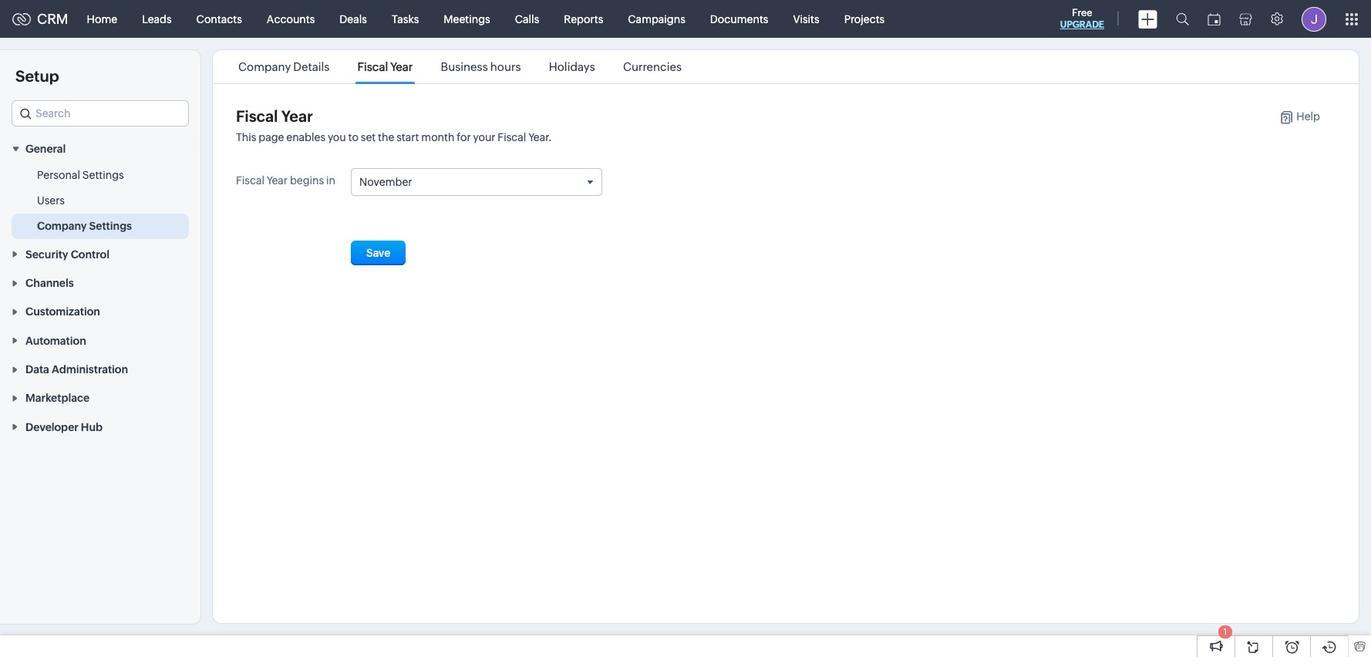 Task type: describe. For each thing, give the bounding box(es) containing it.
accounts link
[[254, 0, 327, 37]]

tasks link
[[379, 0, 431, 37]]

search image
[[1176, 12, 1189, 25]]

1
[[1224, 627, 1227, 636]]

tasks
[[392, 13, 419, 25]]

enables
[[286, 131, 326, 143]]

company details
[[238, 60, 330, 73]]

fiscal down this
[[236, 174, 265, 187]]

data administration button
[[0, 355, 201, 383]]

automation
[[25, 335, 86, 347]]

setup
[[15, 67, 59, 85]]

search element
[[1167, 0, 1199, 38]]

company details link
[[236, 60, 332, 73]]

meetings
[[444, 13, 490, 25]]

fiscal year begins in
[[236, 174, 335, 187]]

currencies link
[[621, 60, 684, 73]]

holidays link
[[547, 60, 598, 73]]

begins
[[290, 174, 324, 187]]

campaigns
[[628, 13, 686, 25]]

general button
[[0, 134, 201, 163]]

list containing company details
[[224, 50, 696, 83]]

Search text field
[[12, 101, 188, 126]]

developer hub
[[25, 421, 103, 433]]

personal settings link
[[37, 168, 124, 183]]

accounts
[[267, 13, 315, 25]]

hub
[[81, 421, 103, 433]]

fiscal year link
[[355, 60, 415, 73]]

general region
[[0, 163, 201, 239]]

settings for personal settings
[[82, 169, 124, 182]]

marketplace
[[25, 392, 90, 404]]

1 horizontal spatial fiscal year
[[358, 60, 413, 73]]

currencies
[[623, 60, 682, 73]]

projects link
[[832, 0, 897, 37]]

create menu image
[[1138, 10, 1158, 28]]

home link
[[75, 0, 130, 37]]

visits
[[793, 13, 820, 25]]

security control button
[[0, 239, 201, 268]]

administration
[[52, 363, 128, 376]]

fiscal right your
[[498, 131, 526, 143]]

contacts link
[[184, 0, 254, 37]]

crm
[[37, 11, 68, 27]]

calls link
[[503, 0, 552, 37]]

home
[[87, 13, 117, 25]]

business hours link
[[438, 60, 523, 73]]

1 vertical spatial year
[[281, 107, 313, 125]]

month
[[421, 131, 455, 143]]

reports link
[[552, 0, 616, 37]]

company for company settings
[[37, 220, 87, 232]]

2 vertical spatial year
[[267, 174, 288, 187]]

contacts
[[196, 13, 242, 25]]

free
[[1072, 7, 1093, 19]]

meetings link
[[431, 0, 503, 37]]

crm link
[[12, 11, 68, 27]]

control
[[71, 248, 109, 260]]

users
[[37, 195, 65, 207]]

page
[[259, 131, 284, 143]]

company settings
[[37, 220, 132, 232]]

this page enables you to set the start month for your fiscal year.
[[236, 131, 552, 143]]



Task type: locate. For each thing, give the bounding box(es) containing it.
fiscal year up page
[[236, 107, 313, 125]]

details
[[293, 60, 330, 73]]

fiscal up this
[[236, 107, 278, 125]]

0 vertical spatial fiscal year
[[358, 60, 413, 73]]

data administration
[[25, 363, 128, 376]]

free upgrade
[[1060, 7, 1104, 30]]

personal settings
[[37, 169, 124, 182]]

None field
[[12, 100, 189, 126]]

channels button
[[0, 268, 201, 297]]

settings
[[82, 169, 124, 182], [89, 220, 132, 232]]

0 vertical spatial year
[[390, 60, 413, 73]]

automation button
[[0, 326, 201, 355]]

november
[[359, 176, 412, 188]]

year down tasks "link"
[[390, 60, 413, 73]]

settings for company settings
[[89, 220, 132, 232]]

year up enables
[[281, 107, 313, 125]]

0 vertical spatial settings
[[82, 169, 124, 182]]

list
[[224, 50, 696, 83]]

hours
[[490, 60, 521, 73]]

developer
[[25, 421, 79, 433]]

marketplace button
[[0, 383, 201, 412]]

company left details at the top
[[238, 60, 291, 73]]

business hours
[[441, 60, 521, 73]]

channels
[[25, 277, 74, 289]]

fiscal down deals
[[358, 60, 388, 73]]

settings down general dropdown button
[[82, 169, 124, 182]]

year
[[390, 60, 413, 73], [281, 107, 313, 125], [267, 174, 288, 187]]

0 horizontal spatial company
[[37, 220, 87, 232]]

data
[[25, 363, 49, 376]]

help link
[[1264, 110, 1320, 124]]

customization button
[[0, 297, 201, 326]]

general
[[25, 143, 66, 155]]

holidays
[[549, 60, 595, 73]]

to
[[348, 131, 359, 143]]

for
[[457, 131, 471, 143]]

fiscal year
[[358, 60, 413, 73], [236, 107, 313, 125]]

documents link
[[698, 0, 781, 37]]

fiscal year down tasks "link"
[[358, 60, 413, 73]]

leads
[[142, 13, 172, 25]]

profile element
[[1293, 0, 1336, 37]]

reports
[[564, 13, 603, 25]]

personal
[[37, 169, 80, 182]]

company
[[238, 60, 291, 73], [37, 220, 87, 232]]

None submit
[[351, 241, 406, 265]]

company inside 'link'
[[37, 220, 87, 232]]

campaigns link
[[616, 0, 698, 37]]

visits link
[[781, 0, 832, 37]]

in
[[326, 174, 335, 187]]

security control
[[25, 248, 109, 260]]

security
[[25, 248, 68, 260]]

calendar image
[[1208, 13, 1221, 25]]

customization
[[25, 306, 100, 318]]

help
[[1297, 110, 1320, 123]]

1 vertical spatial company
[[37, 220, 87, 232]]

business
[[441, 60, 488, 73]]

this
[[236, 131, 256, 143]]

company for company details
[[238, 60, 291, 73]]

company down users link
[[37, 220, 87, 232]]

documents
[[710, 13, 769, 25]]

the
[[378, 131, 394, 143]]

1 vertical spatial settings
[[89, 220, 132, 232]]

upgrade
[[1060, 19, 1104, 30]]

fiscal
[[358, 60, 388, 73], [236, 107, 278, 125], [498, 131, 526, 143], [236, 174, 265, 187]]

start
[[397, 131, 419, 143]]

year.
[[528, 131, 552, 143]]

leads link
[[130, 0, 184, 37]]

year left begins
[[267, 174, 288, 187]]

calls
[[515, 13, 539, 25]]

deals link
[[327, 0, 379, 37]]

settings up security control dropdown button
[[89, 220, 132, 232]]

settings inside 'link'
[[89, 220, 132, 232]]

you
[[328, 131, 346, 143]]

company settings link
[[37, 219, 132, 234]]

November field
[[352, 169, 602, 195]]

0 horizontal spatial fiscal year
[[236, 107, 313, 125]]

1 vertical spatial fiscal year
[[236, 107, 313, 125]]

developer hub button
[[0, 412, 201, 441]]

your
[[473, 131, 496, 143]]

set
[[361, 131, 376, 143]]

users link
[[37, 193, 65, 209]]

profile image
[[1302, 7, 1327, 31]]

create menu element
[[1129, 0, 1167, 37]]

logo image
[[12, 13, 31, 25]]

1 horizontal spatial company
[[238, 60, 291, 73]]

deals
[[340, 13, 367, 25]]

0 vertical spatial company
[[238, 60, 291, 73]]

projects
[[844, 13, 885, 25]]



Task type: vqa. For each thing, say whether or not it's contained in the screenshot.
'Help' icon
no



